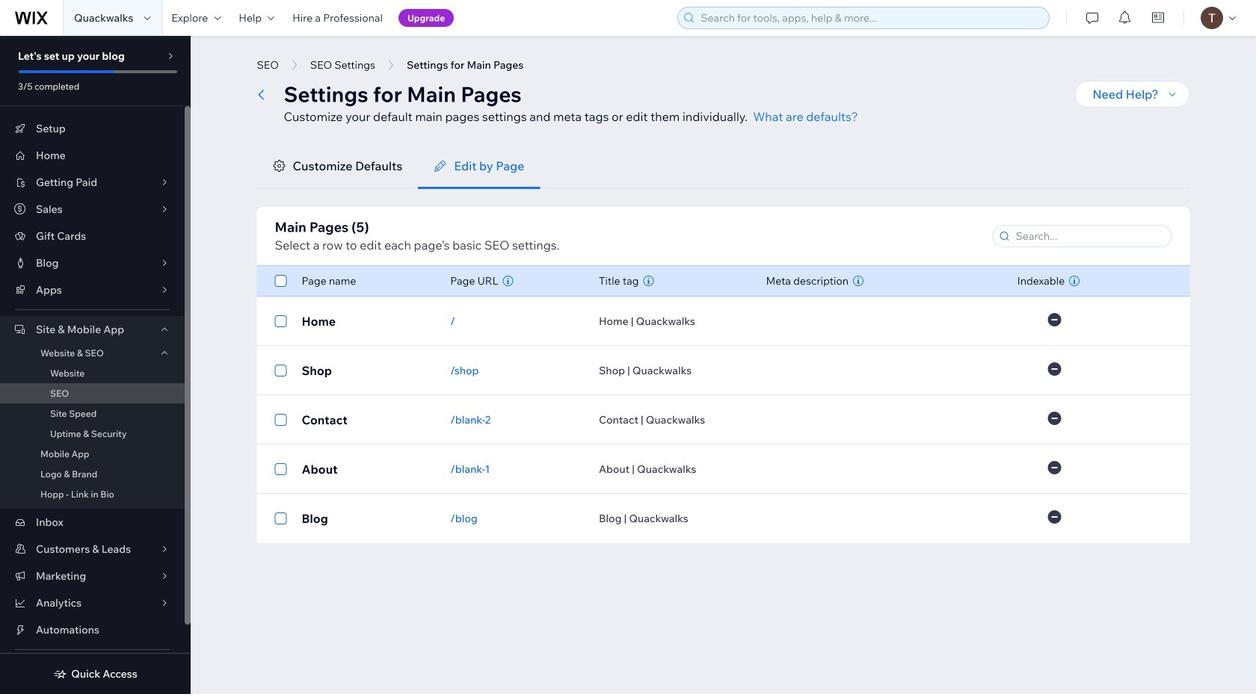 Task type: locate. For each thing, give the bounding box(es) containing it.
None checkbox
[[275, 272, 287, 290], [275, 313, 287, 331], [275, 362, 287, 380], [275, 461, 287, 479], [275, 510, 287, 528], [275, 272, 287, 290], [275, 313, 287, 331], [275, 362, 287, 380], [275, 461, 287, 479], [275, 510, 287, 528]]

Search for tools, apps, help & more... field
[[697, 7, 1045, 28]]

tab list
[[257, 144, 1190, 189]]

None checkbox
[[275, 411, 287, 429]]



Task type: describe. For each thing, give the bounding box(es) containing it.
Search... field
[[1012, 226, 1167, 247]]

sidebar element
[[0, 36, 191, 695]]



Task type: vqa. For each thing, say whether or not it's contained in the screenshot.
option
yes



